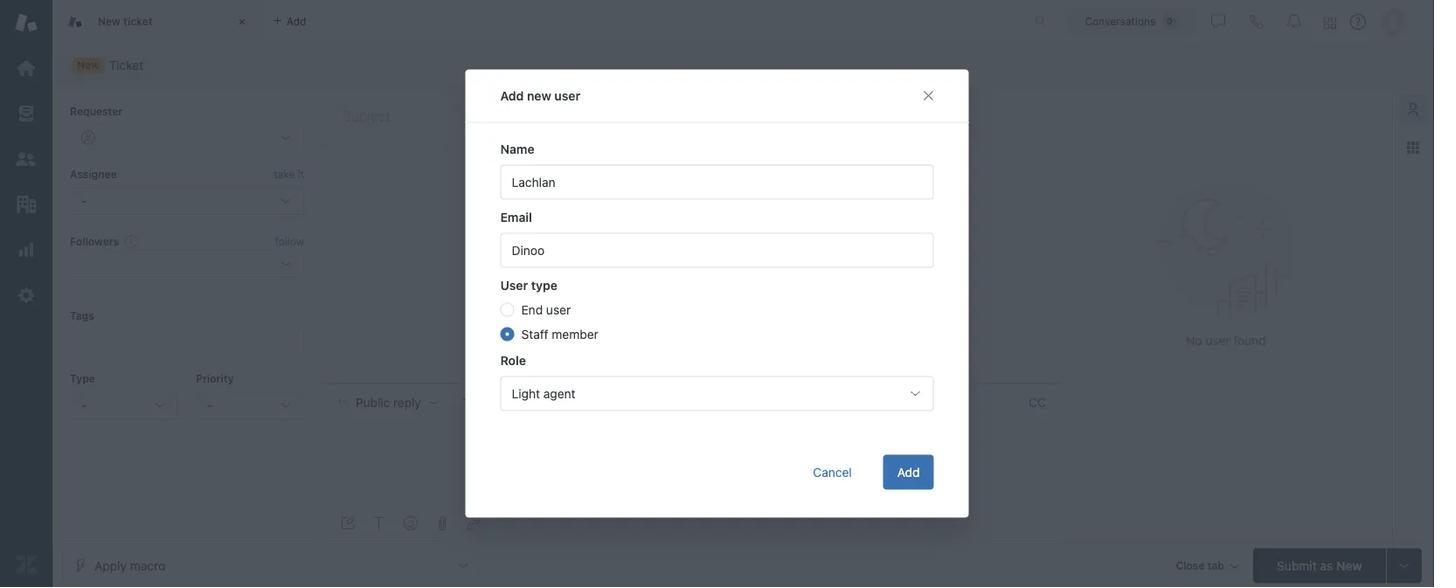 Task type: vqa. For each thing, say whether or not it's contained in the screenshot.
the new to the left
no



Task type: locate. For each thing, give the bounding box(es) containing it.
follow button
[[275, 233, 304, 249]]

new
[[98, 15, 121, 27], [77, 59, 100, 71], [1337, 559, 1363, 573]]

add inside button
[[898, 465, 920, 480]]

1 horizontal spatial add
[[898, 465, 920, 480]]

0 horizontal spatial -
[[81, 398, 87, 413]]

submit as new
[[1277, 559, 1363, 573]]

cancel
[[813, 465, 852, 480]]

new inside secondary element
[[77, 59, 100, 71]]

0 vertical spatial add
[[500, 88, 524, 103]]

2 - from the left
[[207, 398, 213, 413]]

-
[[81, 398, 87, 413], [207, 398, 213, 413]]

2 - button from the left
[[196, 392, 304, 420]]

apps image
[[1407, 141, 1421, 155]]

no
[[1187, 334, 1203, 348]]

user right new
[[555, 88, 581, 103]]

type
[[531, 278, 558, 292]]

1 vertical spatial user
[[546, 302, 571, 317]]

- down priority
[[207, 398, 213, 413]]

- button down priority
[[196, 392, 304, 420]]

new ticket tab
[[52, 0, 262, 44]]

user type
[[500, 278, 558, 292]]

new inside tab
[[98, 15, 121, 27]]

take it
[[274, 168, 304, 180]]

cc
[[1029, 396, 1046, 410]]

agent
[[544, 386, 576, 401]]

user
[[555, 88, 581, 103], [546, 302, 571, 317], [1206, 334, 1231, 348]]

add for add
[[898, 465, 920, 480]]

new link
[[61, 53, 155, 78]]

take it button
[[274, 166, 304, 183]]

ticket
[[123, 15, 153, 27]]

user up staff member
[[546, 302, 571, 317]]

close image
[[233, 13, 251, 31]]

0 horizontal spatial add
[[500, 88, 524, 103]]

2 vertical spatial new
[[1337, 559, 1363, 573]]

submit
[[1277, 559, 1317, 573]]

follow
[[275, 235, 304, 247]]

1 horizontal spatial -
[[207, 398, 213, 413]]

1 - from the left
[[81, 398, 87, 413]]

reporting image
[[15, 239, 38, 261]]

1 - button from the left
[[70, 392, 178, 420]]

staff
[[521, 327, 549, 341]]

- button down the 'type' at the bottom of the page
[[70, 392, 178, 420]]

Public reply composer text field
[[330, 422, 1053, 458]]

user right the no on the right bottom of page
[[1206, 334, 1231, 348]]

new left ticket
[[98, 15, 121, 27]]

- for type
[[81, 398, 87, 413]]

tabs tab list
[[52, 0, 1017, 44]]

1 vertical spatial add
[[898, 465, 920, 480]]

- button
[[70, 392, 178, 420], [196, 392, 304, 420]]

new right as on the right of the page
[[1337, 559, 1363, 573]]

type
[[70, 373, 95, 385]]

main element
[[0, 0, 52, 587]]

add attachment image
[[435, 517, 449, 531]]

0 vertical spatial new
[[98, 15, 121, 27]]

new down new ticket
[[77, 59, 100, 71]]

2 vertical spatial user
[[1206, 334, 1231, 348]]

draft mode image
[[341, 517, 355, 531]]

None field
[[487, 394, 1022, 412]]

add right cancel
[[898, 465, 920, 480]]

add left new
[[500, 88, 524, 103]]

light agent button
[[500, 376, 934, 411]]

close modal image
[[922, 89, 936, 103]]

- down the 'type' at the bottom of the page
[[81, 398, 87, 413]]

1 horizontal spatial - button
[[196, 392, 304, 420]]

member
[[552, 327, 599, 341]]

as
[[1320, 559, 1333, 573]]

0 horizontal spatial - button
[[70, 392, 178, 420]]

add link (cmd k) image
[[467, 517, 481, 531]]

get help image
[[1351, 14, 1366, 30]]

add
[[500, 88, 524, 103], [898, 465, 920, 480]]

light agent
[[512, 386, 576, 401]]

add new user
[[500, 88, 581, 103]]

1 vertical spatial new
[[77, 59, 100, 71]]



Task type: describe. For each thing, give the bounding box(es) containing it.
user
[[500, 278, 528, 292]]

cancel button
[[799, 455, 866, 490]]

new ticket
[[98, 15, 153, 27]]

conversations
[[1086, 15, 1156, 28]]

found
[[1234, 334, 1266, 348]]

add for add new user
[[500, 88, 524, 103]]

new
[[527, 88, 551, 103]]

insert emojis image
[[404, 517, 418, 531]]

organizations image
[[15, 193, 38, 216]]

name
[[500, 142, 535, 156]]

user for no user found
[[1206, 334, 1231, 348]]

Name field
[[500, 165, 934, 200]]

it
[[298, 168, 304, 180]]

- for priority
[[207, 398, 213, 413]]

conversations button
[[1067, 7, 1196, 35]]

- button for type
[[70, 392, 178, 420]]

- button for priority
[[196, 392, 304, 420]]

add button
[[884, 455, 934, 490]]

end user
[[521, 302, 571, 317]]

new for new ticket
[[98, 15, 121, 27]]

end
[[521, 302, 543, 317]]

priority
[[196, 373, 234, 385]]

user for end user
[[546, 302, 571, 317]]

zendesk products image
[[1324, 17, 1337, 29]]

zendesk image
[[15, 553, 38, 576]]

zendesk support image
[[15, 11, 38, 34]]

email
[[500, 210, 532, 224]]

take
[[274, 168, 295, 180]]

to
[[462, 396, 476, 410]]

add new user dialog
[[466, 70, 969, 518]]

role
[[500, 353, 526, 368]]

get started image
[[15, 57, 38, 80]]

Subject field
[[339, 105, 1043, 126]]

customers image
[[15, 148, 38, 170]]

cc button
[[1029, 395, 1046, 411]]

Email field
[[500, 233, 934, 268]]

0 vertical spatial user
[[555, 88, 581, 103]]

light
[[512, 386, 540, 401]]

views image
[[15, 102, 38, 125]]

staff member
[[521, 327, 599, 341]]

format text image
[[372, 517, 386, 531]]

new for new
[[77, 59, 100, 71]]

secondary element
[[52, 48, 1435, 83]]

no user found
[[1187, 334, 1266, 348]]

admin image
[[15, 284, 38, 307]]

customer context image
[[1407, 102, 1421, 116]]



